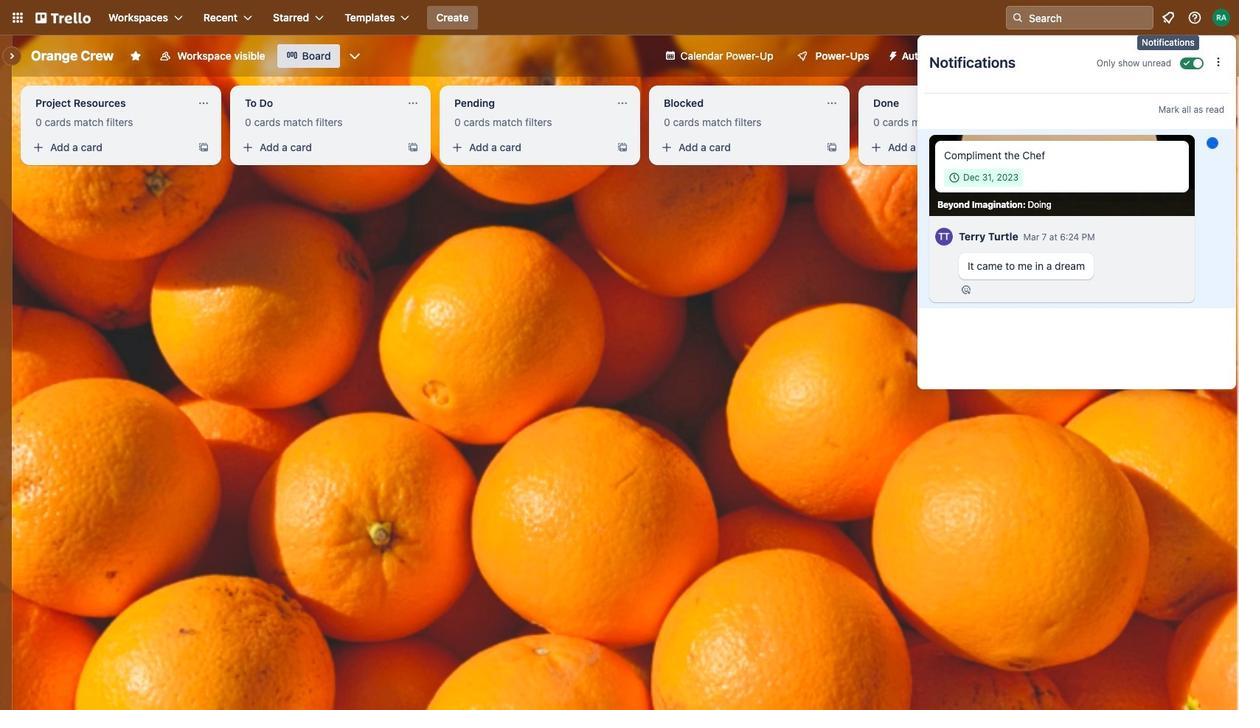 Task type: describe. For each thing, give the bounding box(es) containing it.
star or unstar board image
[[130, 50, 142, 62]]

0 notifications image
[[1160, 9, 1178, 27]]

Search field
[[1024, 7, 1154, 28]]

back to home image
[[35, 6, 91, 30]]

show menu image
[[1213, 49, 1227, 63]]

primary element
[[0, 0, 1240, 35]]

open information menu image
[[1188, 10, 1203, 25]]

2 create from template… image from the left
[[617, 142, 629, 154]]

0 horizontal spatial ruby anderson (rubyanderson7) image
[[1122, 46, 1143, 66]]

2 create from template… image from the left
[[1036, 142, 1048, 154]]



Task type: vqa. For each thing, say whether or not it's contained in the screenshot.
Highlights
no



Task type: locate. For each thing, give the bounding box(es) containing it.
1 vertical spatial ruby anderson (rubyanderson7) image
[[1122, 46, 1143, 66]]

None text field
[[655, 92, 821, 115]]

1 horizontal spatial ruby anderson (rubyanderson7) image
[[1213, 9, 1231, 27]]

1 create from template… image from the left
[[198, 142, 210, 154]]

search image
[[1013, 12, 1024, 24]]

1 horizontal spatial create from template… image
[[1036, 142, 1048, 154]]

0 horizontal spatial create from template… image
[[407, 142, 419, 154]]

0 vertical spatial ruby anderson (rubyanderson7) image
[[1213, 9, 1231, 27]]

1 horizontal spatial create from template… image
[[617, 142, 629, 154]]

Board name text field
[[24, 44, 121, 68]]

0 horizontal spatial create from template… image
[[198, 142, 210, 154]]

1 create from template… image from the left
[[407, 142, 419, 154]]

None text field
[[27, 92, 192, 115], [236, 92, 402, 115], [446, 92, 611, 115], [865, 92, 1030, 115], [27, 92, 192, 115], [236, 92, 402, 115], [446, 92, 611, 115], [865, 92, 1030, 115]]

customize views image
[[347, 49, 362, 63]]

ruby anderson (rubyanderson7) image right open information menu image at the top right of page
[[1213, 9, 1231, 27]]

tooltip
[[1138, 35, 1200, 50]]

ruby anderson (rubyanderson7) image down search field
[[1122, 46, 1143, 66]]

3 create from template… image from the left
[[827, 142, 838, 154]]

sm image
[[882, 44, 902, 65]]

create from template… image
[[407, 142, 419, 154], [617, 142, 629, 154], [827, 142, 838, 154]]

terry turtle (terryturtle) image
[[936, 226, 954, 248]]

ruby anderson (rubyanderson7) image
[[1213, 9, 1231, 27], [1122, 46, 1143, 66]]

2 horizontal spatial create from template… image
[[827, 142, 838, 154]]

create from template… image
[[198, 142, 210, 154], [1036, 142, 1048, 154]]



